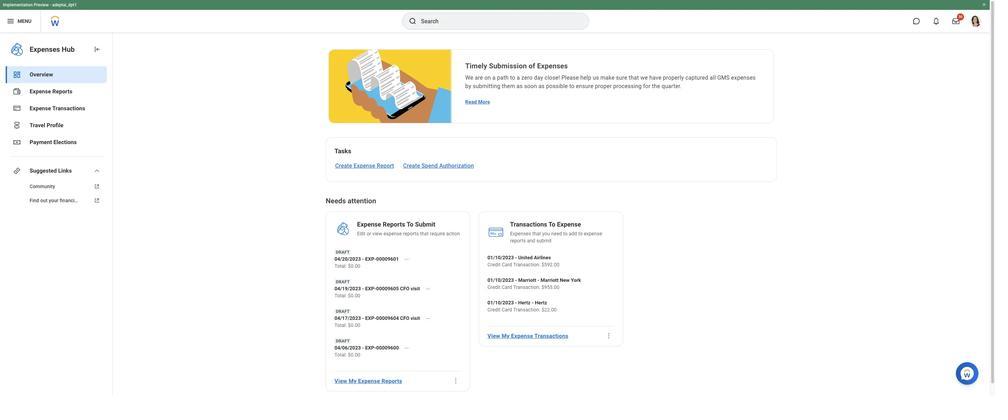Task type: describe. For each thing, give the bounding box(es) containing it.
report
[[377, 163, 394, 169]]

your
[[49, 198, 58, 203]]

credit for 01/10/2023 - hertz - hertz credit card transaction: $22.00
[[488, 307, 501, 313]]

read more button
[[463, 95, 493, 109]]

create spend authorization link
[[403, 162, 475, 170]]

credit card image
[[13, 104, 21, 112]]

please
[[562, 74, 579, 81]]

read
[[465, 99, 477, 105]]

community link
[[6, 179, 107, 194]]

payment elections
[[30, 139, 77, 146]]

04/19/2023
[[335, 286, 361, 292]]

related actions image for 04/20/2023 - exp-00009601
[[404, 257, 409, 262]]

find out your financial well-being
[[30, 198, 102, 203]]

- inside menu banner
[[50, 2, 51, 7]]

- for 04/06/2023
[[362, 345, 364, 351]]

and
[[527, 238, 535, 244]]

task pay image
[[13, 87, 21, 96]]

transaction: inside 01/10/2023 - marriott - marriott new york credit card transaction: $955.00
[[513, 284, 540, 290]]

list containing create expense report
[[326, 156, 768, 170]]

day
[[534, 74, 543, 81]]

expense inside button
[[511, 333, 533, 339]]

to up them on the top right
[[510, 74, 515, 81]]

links
[[58, 167, 72, 174]]

edit
[[357, 231, 365, 237]]

01/10/2023 - for 01/10/2023 - marriott - marriott new york credit card transaction: $955.00
[[488, 277, 517, 283]]

navigation pane region
[[0, 32, 113, 396]]

view my expense reports button
[[332, 374, 405, 388]]

suggested links element
[[6, 179, 107, 208]]

my for transactions to expense
[[502, 333, 510, 339]]

preview
[[34, 2, 49, 7]]

total: for 04/19/2023 - exp-00009605 cfo visit
[[335, 293, 347, 299]]

card for hertz -
[[502, 307, 512, 313]]

expense inside transactions to expense expenses that you need to add to expense reports and submit
[[557, 221, 581, 228]]

possible
[[546, 83, 568, 90]]

that inside transactions to expense expenses that you need to add to expense reports and submit
[[532, 231, 541, 237]]

transaction: for hertz -
[[513, 307, 540, 313]]

create for create expense report
[[335, 163, 352, 169]]

submit
[[415, 221, 435, 228]]

make
[[601, 74, 615, 81]]

transactions to expense element
[[510, 220, 581, 230]]

we
[[640, 74, 648, 81]]

- for 04/17/2023
[[362, 316, 364, 321]]

expenses
[[731, 74, 756, 81]]

are
[[475, 74, 483, 81]]

menu banner
[[0, 0, 990, 32]]

them
[[502, 83, 515, 90]]

01/10/2023 - for 01/10/2023 - united airlines credit card transaction: $592.00
[[488, 255, 517, 261]]

financial
[[60, 198, 78, 203]]

exp- for 00009605
[[365, 286, 376, 292]]

payment
[[30, 139, 52, 146]]

create spend authorization
[[403, 163, 474, 169]]

more
[[478, 99, 490, 105]]

properly
[[663, 74, 684, 81]]

that inside expense reports to submit edit or view expense reports that require action
[[420, 231, 429, 237]]

to left add
[[563, 231, 568, 237]]

Search Workday  search field
[[421, 13, 574, 29]]

04/19/2023 - exp-00009605 cfo visit
[[335, 286, 420, 292]]

that inside we are on a path to a zero day close! please help us make sure that we have properly captured all gms expenses by submitting them as soon as possible to ensure proper processing for the quarter.
[[629, 74, 639, 81]]

captured
[[686, 74, 708, 81]]

all
[[710, 74, 716, 81]]

view my expense transactions
[[488, 333, 568, 339]]

01/10/2023 - hertz - hertz credit card transaction: $22.00
[[488, 300, 557, 313]]

elections
[[53, 139, 77, 146]]

zero
[[521, 74, 533, 81]]

credit inside 01/10/2023 - marriott - marriott new york credit card transaction: $955.00
[[488, 284, 501, 290]]

gms
[[717, 74, 730, 81]]

00009604
[[376, 316, 399, 321]]

need
[[551, 231, 562, 237]]

soon
[[524, 83, 537, 90]]

exp- for 00009604
[[365, 316, 376, 321]]

draft for 04/17/2023 - exp-00009604 cfo visit
[[336, 309, 350, 314]]

timely submission of expenses
[[465, 62, 568, 70]]

$22.00
[[542, 307, 557, 313]]

credit card transaction: $955.00 element
[[488, 284, 581, 291]]

total: $0.00 element for 00009600
[[335, 351, 415, 359]]

- for 04/20/2023
[[362, 256, 364, 262]]

related actions vertical image for expense reports to submit
[[452, 378, 459, 385]]

expenses for timely
[[537, 62, 568, 70]]

community
[[30, 184, 55, 189]]

- for 04/19/2023
[[362, 286, 364, 292]]

require
[[430, 231, 445, 237]]

us
[[593, 74, 599, 81]]

expense inside 'button'
[[358, 378, 380, 384]]

have
[[649, 74, 662, 81]]

04/20/2023
[[335, 256, 361, 262]]

create expense report
[[335, 163, 394, 169]]

attention
[[348, 197, 376, 205]]

view for transactions to expense
[[488, 333, 500, 339]]

find out your financial well-being link
[[6, 194, 107, 208]]

my for expense reports to submit
[[349, 378, 357, 384]]

04/17/2023 - exp-00009604 cfo visit
[[335, 316, 420, 321]]

expense reports to submit edit or view expense reports that require action
[[357, 221, 460, 237]]

read more
[[465, 99, 490, 105]]

by
[[465, 83, 471, 90]]

york
[[571, 277, 581, 283]]

expenses inside navigation pane region
[[30, 45, 60, 54]]

timeline milestone image
[[13, 121, 21, 130]]

we
[[465, 74, 473, 81]]

01/10/2023 - united airlines credit card transaction: $592.00
[[488, 255, 559, 268]]

chevron down small image
[[93, 167, 101, 175]]

expense transactions
[[30, 105, 85, 112]]

expense left report
[[354, 163, 375, 169]]

reports for expense reports to submit edit or view expense reports that require action
[[383, 221, 405, 228]]

spend
[[422, 163, 438, 169]]

hub
[[62, 45, 75, 54]]

expenses hub
[[30, 45, 75, 54]]

expense reports
[[30, 88, 72, 95]]

timely
[[465, 62, 487, 70]]

sure
[[616, 74, 627, 81]]

profile
[[47, 122, 63, 129]]

link image
[[13, 167, 21, 175]]

dollar image
[[13, 138, 21, 147]]

04/17/2023
[[335, 316, 361, 321]]

$0.00 for 04/20/2023
[[348, 263, 360, 269]]

edit or view expense reports that require action element
[[357, 230, 460, 237]]

total: $0.00 for 04/19/2023 - exp-00009605 cfo visit
[[335, 293, 360, 299]]

related actions image for 04/19/2023 - exp-00009605 cfo visit
[[425, 287, 430, 292]]

submission
[[489, 62, 527, 70]]

reports inside 'button'
[[382, 378, 402, 384]]

visit for 04/17/2023 - exp-00009604 cfo visit
[[411, 316, 420, 321]]

proper
[[595, 83, 612, 90]]

total: $0.00 for 04/17/2023 - exp-00009604 cfo visit
[[335, 323, 360, 328]]

view my expense reports
[[335, 378, 402, 384]]

credit for 01/10/2023 - united airlines credit card transaction: $592.00
[[488, 262, 501, 268]]

total: $0.00 for 04/06/2023 - exp-00009600
[[335, 352, 360, 358]]

path
[[497, 74, 509, 81]]

credit card transaction: $592.00 element
[[488, 261, 559, 268]]

suggested links button
[[6, 163, 107, 179]]

overview
[[30, 71, 53, 78]]



Task type: vqa. For each thing, say whether or not it's contained in the screenshot.
Credit associated with 01/10/2023 - Hertz - Hertz Credit Card Transaction: $22.00
yes



Task type: locate. For each thing, give the bounding box(es) containing it.
list
[[326, 156, 768, 170]]

a right on
[[493, 74, 496, 81]]

2 credit from the top
[[488, 284, 501, 290]]

draft for 04/06/2023 - exp-00009600
[[336, 339, 350, 344]]

reports down 00009600
[[382, 378, 402, 384]]

we are on a path to a zero day close! please help us make sure that we have properly captured all gms expenses by submitting them as soon as possible to ensure proper processing for the quarter.
[[465, 74, 756, 90]]

$0.00 for 04/17/2023
[[348, 323, 360, 328]]

0 horizontal spatial view
[[335, 378, 347, 384]]

to down please
[[569, 83, 575, 90]]

travel
[[30, 122, 45, 129]]

find
[[30, 198, 39, 203]]

to
[[407, 221, 414, 228], [549, 221, 555, 228]]

04/20/2023 - exp-00009601 element
[[335, 256, 415, 263]]

1 horizontal spatial create
[[403, 163, 420, 169]]

01/10/2023 - up credit card transaction: $592.00 element
[[488, 255, 517, 261]]

2 vertical spatial expenses
[[510, 231, 531, 237]]

transactions down the expense reports link
[[52, 105, 85, 112]]

transactions up and
[[510, 221, 547, 228]]

processing
[[613, 83, 642, 90]]

3 exp- from the top
[[365, 316, 376, 321]]

0 horizontal spatial a
[[493, 74, 496, 81]]

2 vertical spatial transactions
[[534, 333, 568, 339]]

2 expense from the left
[[584, 231, 602, 237]]

1 transaction: from the top
[[513, 262, 540, 268]]

1 vertical spatial related actions image
[[425, 287, 430, 292]]

exp- right the 04/19/2023
[[365, 286, 376, 292]]

$0.00 for 04/06/2023
[[348, 352, 360, 358]]

expense
[[30, 88, 51, 95], [30, 105, 51, 112], [354, 163, 375, 169], [357, 221, 381, 228], [557, 221, 581, 228], [511, 333, 533, 339], [358, 378, 380, 384]]

01/10/2023 - inside the "01/10/2023 - united airlines credit card transaction: $592.00"
[[488, 255, 517, 261]]

view inside button
[[488, 333, 500, 339]]

1 vertical spatial ext link image
[[93, 197, 101, 204]]

1 create from the left
[[335, 163, 352, 169]]

draft up the 04/19/2023
[[336, 280, 350, 284]]

cfo inside "element"
[[400, 286, 409, 292]]

total: $0.00 element down the 00009605
[[335, 292, 437, 299]]

cfo right the 00009605
[[400, 286, 409, 292]]

04/17/2023 - exp-00009604 cfo visit element
[[335, 315, 437, 322]]

01/10/2023 - for 01/10/2023 - hertz - hertz credit card transaction: $22.00
[[488, 300, 517, 306]]

that up and
[[532, 231, 541, 237]]

1 vertical spatial my
[[349, 378, 357, 384]]

create down tasks
[[335, 163, 352, 169]]

reports up expense transactions
[[52, 88, 72, 95]]

create for create spend authorization
[[403, 163, 420, 169]]

0 horizontal spatial my
[[349, 378, 357, 384]]

adeptai_dpt1
[[52, 2, 77, 7]]

1 horizontal spatial my
[[502, 333, 510, 339]]

related actions image inside 04/19/2023 - exp-00009605 cfo visit "element"
[[425, 287, 430, 292]]

30
[[959, 15, 963, 19]]

2 total: $0.00 element from the top
[[335, 292, 437, 299]]

dashboard image
[[13, 71, 21, 79]]

04/19/2023 - exp-00009605 cfo visit element
[[335, 285, 437, 292]]

total: down '04/17/2023'
[[335, 323, 347, 328]]

credit card transaction: $22.00 element
[[488, 306, 557, 313]]

authorization
[[439, 163, 474, 169]]

ext link image right well-
[[93, 197, 101, 204]]

needs attention
[[326, 197, 376, 205]]

expense down expense reports to submit element
[[384, 231, 402, 237]]

hertz -
[[518, 300, 534, 306]]

4 total: from the top
[[335, 352, 347, 358]]

04/06/2023
[[335, 345, 361, 351]]

00009600
[[376, 345, 399, 351]]

1 horizontal spatial as
[[539, 83, 545, 90]]

1 total: from the top
[[335, 263, 347, 269]]

- right 04/20/2023
[[362, 256, 364, 262]]

- right the 04/06/2023
[[362, 345, 364, 351]]

01/10/2023 - marriott - marriott new york credit card transaction: $955.00
[[488, 277, 581, 290]]

tasks
[[335, 147, 351, 155]]

expenses
[[30, 45, 60, 54], [537, 62, 568, 70], [510, 231, 531, 237]]

create expense report link
[[335, 162, 395, 170]]

reports inside expense reports to submit edit or view expense reports that require action
[[403, 231, 419, 237]]

expense inside expense reports to submit edit or view expense reports that require action
[[384, 231, 402, 237]]

1 vertical spatial credit
[[488, 284, 501, 290]]

related actions image inside 04/06/2023 - exp-00009600 element
[[404, 346, 409, 351]]

total: $0.00 element
[[335, 263, 415, 270], [335, 292, 437, 299], [335, 322, 437, 329], [335, 351, 415, 359]]

reports left and
[[510, 238, 526, 244]]

as down day
[[539, 83, 545, 90]]

visit inside "element"
[[411, 286, 420, 292]]

card up view my expense transactions button
[[502, 307, 512, 313]]

submit
[[536, 238, 552, 244]]

suggested
[[30, 167, 57, 174]]

exp- for 00009600
[[365, 345, 376, 351]]

card inside the 01/10/2023 - hertz - hertz credit card transaction: $22.00
[[502, 307, 512, 313]]

search image
[[408, 17, 417, 25]]

4 draft from the top
[[336, 339, 350, 344]]

travel profile
[[30, 122, 63, 129]]

payment elections link
[[6, 134, 107, 151]]

2 horizontal spatial that
[[629, 74, 639, 81]]

0 vertical spatial ext link image
[[93, 183, 101, 190]]

related actions image up related actions image
[[425, 287, 430, 292]]

2 to from the left
[[549, 221, 555, 228]]

1 horizontal spatial view
[[488, 333, 500, 339]]

visit left related actions image
[[411, 316, 420, 321]]

transaction: inside the "01/10/2023 - united airlines credit card transaction: $592.00"
[[513, 262, 540, 268]]

0 horizontal spatial as
[[517, 83, 523, 90]]

credit inside the "01/10/2023 - united airlines credit card transaction: $592.00"
[[488, 262, 501, 268]]

3 total: $0.00 element from the top
[[335, 322, 437, 329]]

reports up edit or view expense reports that require action element at bottom
[[383, 221, 405, 228]]

expense down '04/06/2023 - exp-00009600'
[[358, 378, 380, 384]]

card up the 01/10/2023 - hertz - hertz credit card transaction: $22.00
[[502, 284, 512, 290]]

view my expense transactions button
[[485, 329, 571, 343]]

2 total: from the top
[[335, 293, 347, 299]]

transactions inside 'link'
[[52, 105, 85, 112]]

view for expense reports to submit
[[335, 378, 347, 384]]

ext link image inside find out your financial well-being link
[[93, 197, 101, 204]]

01/10/2023 - up "credit card transaction: $22.00" element
[[488, 300, 517, 306]]

the
[[652, 83, 660, 90]]

to up the need
[[549, 221, 555, 228]]

0 vertical spatial transaction:
[[513, 262, 540, 268]]

justify image
[[6, 17, 15, 25]]

create
[[335, 163, 352, 169], [403, 163, 420, 169]]

transformation import image
[[93, 45, 101, 54]]

ext link image
[[93, 183, 101, 190], [93, 197, 101, 204]]

related actions image right 00009600
[[404, 346, 409, 351]]

0 vertical spatial transactions
[[52, 105, 85, 112]]

2 as from the left
[[539, 83, 545, 90]]

1 horizontal spatial to
[[549, 221, 555, 228]]

1 horizontal spatial related actions vertical image
[[605, 332, 612, 339]]

view
[[488, 333, 500, 339], [335, 378, 347, 384]]

as left soon on the top
[[517, 83, 523, 90]]

a left zero
[[517, 74, 520, 81]]

2 vertical spatial credit
[[488, 307, 501, 313]]

quarter.
[[662, 83, 682, 90]]

0 horizontal spatial create
[[335, 163, 352, 169]]

new
[[560, 277, 570, 283]]

1 as from the left
[[517, 83, 523, 90]]

or
[[367, 231, 371, 237]]

to inside expense reports to submit edit or view expense reports that require action
[[407, 221, 414, 228]]

marriott -
[[518, 277, 539, 283]]

expense
[[384, 231, 402, 237], [584, 231, 602, 237]]

ext link image up being
[[93, 183, 101, 190]]

2 total: $0.00 from the top
[[335, 293, 360, 299]]

card
[[502, 262, 512, 268], [502, 284, 512, 290], [502, 307, 512, 313]]

1 horizontal spatial a
[[517, 74, 520, 81]]

total: down 04/20/2023
[[335, 263, 347, 269]]

total: $0.00 element down '04/06/2023 - exp-00009600'
[[335, 351, 415, 359]]

cfo for 00009605
[[400, 286, 409, 292]]

needs
[[326, 197, 346, 205]]

transaction: inside the 01/10/2023 - hertz - hertz credit card transaction: $22.00
[[513, 307, 540, 313]]

cfo
[[400, 286, 409, 292], [400, 316, 409, 321]]

1 vertical spatial 01/10/2023 -
[[488, 277, 517, 283]]

well-
[[80, 198, 90, 203]]

2 ext link image from the top
[[93, 197, 101, 204]]

reports inside expense reports to submit edit or view expense reports that require action
[[383, 221, 405, 228]]

as
[[517, 83, 523, 90], [539, 83, 545, 90]]

2 cfo from the top
[[400, 316, 409, 321]]

total: down the 04/19/2023
[[335, 293, 347, 299]]

my inside 'button'
[[349, 378, 357, 384]]

expense up or at the bottom left of the page
[[357, 221, 381, 228]]

visit for 04/19/2023 - exp-00009605 cfo visit
[[411, 286, 420, 292]]

being
[[90, 198, 102, 203]]

draft
[[336, 250, 350, 255], [336, 280, 350, 284], [336, 309, 350, 314], [336, 339, 350, 344]]

2 01/10/2023 - from the top
[[488, 277, 517, 283]]

4 total: $0.00 element from the top
[[335, 351, 415, 359]]

total: $0.00 down '04/17/2023'
[[335, 323, 360, 328]]

1 to from the left
[[407, 221, 414, 228]]

01/10/2023 - inside the 01/10/2023 - hertz - hertz credit card transaction: $22.00
[[488, 300, 517, 306]]

total: down the 04/06/2023
[[335, 352, 347, 358]]

1 draft from the top
[[336, 250, 350, 255]]

exp-
[[365, 256, 376, 262], [365, 286, 376, 292], [365, 316, 376, 321], [365, 345, 376, 351]]

transactions inside transactions to expense expenses that you need to add to expense reports and submit
[[510, 221, 547, 228]]

view inside 'button'
[[335, 378, 347, 384]]

0 vertical spatial reports
[[403, 231, 419, 237]]

draft up '04/17/2023'
[[336, 309, 350, 314]]

expense inside transactions to expense expenses that you need to add to expense reports and submit
[[584, 231, 602, 237]]

exp- for 00009601
[[365, 256, 376, 262]]

inbox large image
[[952, 18, 960, 25]]

travel profile link
[[6, 117, 107, 134]]

2 $0.00 from the top
[[348, 293, 360, 299]]

menu
[[18, 18, 31, 24]]

implementation
[[3, 2, 33, 7]]

$955.00
[[542, 284, 559, 290]]

related actions image for 04/06/2023 - exp-00009600
[[404, 346, 409, 351]]

airlines
[[534, 255, 551, 261]]

1 ext link image from the top
[[93, 183, 101, 190]]

exp- inside "element"
[[365, 286, 376, 292]]

total: $0.00
[[335, 263, 360, 269], [335, 293, 360, 299], [335, 323, 360, 328], [335, 352, 360, 358]]

2 vertical spatial related actions image
[[404, 346, 409, 351]]

0 horizontal spatial to
[[407, 221, 414, 228]]

0 vertical spatial reports
[[52, 88, 72, 95]]

01/10/2023 - down credit card transaction: $592.00 element
[[488, 277, 517, 283]]

3 transaction: from the top
[[513, 307, 540, 313]]

submitting
[[473, 83, 500, 90]]

1 $0.00 from the top
[[348, 263, 360, 269]]

exp- right '04/17/2023'
[[365, 316, 376, 321]]

credit inside the 01/10/2023 - hertz - hertz credit card transaction: $22.00
[[488, 307, 501, 313]]

04/06/2023 - exp-00009600
[[335, 345, 399, 351]]

total: for 04/17/2023 - exp-00009604 cfo visit
[[335, 323, 347, 328]]

expenses up close!
[[537, 62, 568, 70]]

expenses inside transactions to expense expenses that you need to add to expense reports and submit
[[510, 231, 531, 237]]

0 vertical spatial cfo
[[400, 286, 409, 292]]

1 vertical spatial view
[[335, 378, 347, 384]]

- right the 04/19/2023
[[362, 286, 364, 292]]

4 exp- from the top
[[365, 345, 376, 351]]

$0.00 for 04/19/2023
[[348, 293, 360, 299]]

1 vertical spatial reports
[[383, 221, 405, 228]]

4 $0.00 from the top
[[348, 352, 360, 358]]

0 vertical spatial my
[[502, 333, 510, 339]]

a
[[493, 74, 496, 81], [517, 74, 520, 81]]

my down "credit card transaction: $22.00" element
[[502, 333, 510, 339]]

total: $0.00 down the 04/06/2023
[[335, 352, 360, 358]]

ext link image for community
[[93, 183, 101, 190]]

1 credit from the top
[[488, 262, 501, 268]]

my inside button
[[502, 333, 510, 339]]

01/10/2023 -
[[488, 255, 517, 261], [488, 277, 517, 283], [488, 300, 517, 306]]

2 vertical spatial reports
[[382, 378, 402, 384]]

expense inside expense reports to submit edit or view expense reports that require action
[[357, 221, 381, 228]]

add
[[569, 231, 577, 237]]

that down submit at the bottom left
[[420, 231, 429, 237]]

total: $0.00 element for 00009601
[[335, 263, 415, 270]]

ext link image for find out your financial well-being
[[93, 197, 101, 204]]

1 vertical spatial related actions vertical image
[[452, 378, 459, 385]]

related actions vertical image for transactions to expense
[[605, 332, 612, 339]]

related actions image
[[404, 257, 409, 262], [425, 287, 430, 292], [404, 346, 409, 351]]

$0.00 down the 04/19/2023
[[348, 293, 360, 299]]

expenses up and
[[510, 231, 531, 237]]

for
[[643, 83, 651, 90]]

$0.00
[[348, 263, 360, 269], [348, 293, 360, 299], [348, 323, 360, 328], [348, 352, 360, 358]]

out
[[40, 198, 48, 203]]

1 total: $0.00 element from the top
[[335, 263, 415, 270]]

1 expense from the left
[[384, 231, 402, 237]]

draft up 04/20/2023
[[336, 250, 350, 255]]

2 visit from the top
[[411, 316, 420, 321]]

exp- right 04/20/2023
[[365, 256, 376, 262]]

2 exp- from the top
[[365, 286, 376, 292]]

1 exp- from the top
[[365, 256, 376, 262]]

0 horizontal spatial reports
[[403, 231, 419, 237]]

1 card from the top
[[502, 262, 512, 268]]

expense down overview
[[30, 88, 51, 95]]

01/10/2023 - inside 01/10/2023 - marriott - marriott new york credit card transaction: $955.00
[[488, 277, 517, 283]]

total: for 04/06/2023 - exp-00009600
[[335, 352, 347, 358]]

total: $0.00 element down 04/20/2023 - exp-00009601
[[335, 263, 415, 270]]

transaction: down hertz -
[[513, 307, 540, 313]]

implementation preview -   adeptai_dpt1
[[3, 2, 77, 7]]

my
[[502, 333, 510, 339], [349, 378, 357, 384]]

related actions vertical image
[[605, 332, 612, 339], [452, 378, 459, 385]]

0 vertical spatial credit
[[488, 262, 501, 268]]

draft up the 04/06/2023
[[336, 339, 350, 344]]

timely submission of expenses element
[[465, 61, 760, 71]]

united
[[518, 255, 533, 261]]

expense up travel
[[30, 105, 51, 112]]

total: for 04/20/2023 - exp-00009601
[[335, 263, 347, 269]]

3 credit from the top
[[488, 307, 501, 313]]

3 total: $0.00 from the top
[[335, 323, 360, 328]]

2 transaction: from the top
[[513, 284, 540, 290]]

0 horizontal spatial that
[[420, 231, 429, 237]]

1 horizontal spatial reports
[[510, 238, 526, 244]]

reports inside transactions to expense expenses that you need to add to expense reports and submit
[[510, 238, 526, 244]]

close environment banner image
[[982, 2, 986, 7]]

ext link image inside community link
[[93, 183, 101, 190]]

3 total: from the top
[[335, 323, 347, 328]]

marriott
[[541, 277, 559, 283]]

card inside 01/10/2023 - marriott - marriott new york credit card transaction: $955.00
[[502, 284, 512, 290]]

1 vertical spatial transactions
[[510, 221, 547, 228]]

2 vertical spatial transaction:
[[513, 307, 540, 313]]

- right '04/17/2023'
[[362, 316, 364, 321]]

1 horizontal spatial expense
[[584, 231, 602, 237]]

cfo for 00009604
[[400, 316, 409, 321]]

total: $0.00 for 04/20/2023 - exp-00009601
[[335, 263, 360, 269]]

expenses left the hub
[[30, 45, 60, 54]]

0 horizontal spatial expense
[[384, 231, 402, 237]]

expense inside 'link'
[[30, 105, 51, 112]]

transaction: down united
[[513, 262, 540, 268]]

transaction: down marriott -
[[513, 284, 540, 290]]

0 vertical spatial visit
[[411, 286, 420, 292]]

reports
[[52, 88, 72, 95], [383, 221, 405, 228], [382, 378, 402, 384]]

reports inside navigation pane region
[[52, 88, 72, 95]]

cfo right 00009604
[[400, 316, 409, 321]]

2 card from the top
[[502, 284, 512, 290]]

transactions inside button
[[534, 333, 568, 339]]

0 vertical spatial expenses
[[30, 45, 60, 54]]

- inside "element"
[[362, 286, 364, 292]]

total: $0.00 down 04/20/2023
[[335, 263, 360, 269]]

2 vertical spatial card
[[502, 307, 512, 313]]

to up edit or view expense reports that require action element at bottom
[[407, 221, 414, 228]]

profile logan mcneil image
[[970, 16, 981, 28]]

expense up add
[[557, 221, 581, 228]]

1 visit from the top
[[411, 286, 420, 292]]

4 total: $0.00 from the top
[[335, 352, 360, 358]]

close!
[[545, 74, 560, 81]]

to right add
[[578, 231, 583, 237]]

3 $0.00 from the top
[[348, 323, 360, 328]]

notifications large image
[[933, 18, 940, 25]]

of
[[529, 62, 535, 70]]

visit right the 00009605
[[411, 286, 420, 292]]

$0.00 down 04/20/2023
[[348, 263, 360, 269]]

04/06/2023 - exp-00009600 element
[[335, 344, 415, 351]]

related actions image right 00009601
[[404, 257, 409, 262]]

1 horizontal spatial expenses
[[510, 231, 531, 237]]

expenses that you need to add to expense reports and submit element
[[510, 230, 614, 244]]

1 vertical spatial expenses
[[537, 62, 568, 70]]

1 vertical spatial reports
[[510, 238, 526, 244]]

$592.00
[[542, 262, 559, 268]]

to inside transactions to expense expenses that you need to add to expense reports and submit
[[549, 221, 555, 228]]

1 vertical spatial visit
[[411, 316, 420, 321]]

- right preview
[[50, 2, 51, 7]]

2 draft from the top
[[336, 280, 350, 284]]

overview link
[[6, 66, 107, 83]]

transactions to expense expenses that you need to add to expense reports and submit
[[510, 221, 602, 244]]

0 vertical spatial view
[[488, 333, 500, 339]]

transactions down $22.00
[[534, 333, 568, 339]]

2 create from the left
[[403, 163, 420, 169]]

draft for 04/19/2023 - exp-00009605 cfo visit
[[336, 280, 350, 284]]

related actions image
[[425, 316, 430, 321]]

expense reports link
[[6, 83, 107, 100]]

2 vertical spatial 01/10/2023 -
[[488, 300, 517, 306]]

0 horizontal spatial expenses
[[30, 45, 60, 54]]

reports for expense reports
[[52, 88, 72, 95]]

card for united
[[502, 262, 512, 268]]

action
[[446, 231, 460, 237]]

related actions image inside the 04/20/2023 - exp-00009601 element
[[404, 257, 409, 262]]

expense right add
[[584, 231, 602, 237]]

0 vertical spatial related actions vertical image
[[605, 332, 612, 339]]

0 vertical spatial card
[[502, 262, 512, 268]]

1 vertical spatial card
[[502, 284, 512, 290]]

transaction: for united
[[513, 262, 540, 268]]

my down the 04/06/2023
[[349, 378, 357, 384]]

3 card from the top
[[502, 307, 512, 313]]

reports down expense reports to submit element
[[403, 231, 419, 237]]

1 vertical spatial transaction:
[[513, 284, 540, 290]]

exp- right the 04/06/2023
[[365, 345, 376, 351]]

ensure
[[576, 83, 594, 90]]

total: $0.00 element for 00009604
[[335, 322, 437, 329]]

create left the spend
[[403, 163, 420, 169]]

30 button
[[948, 13, 964, 29]]

expenses hub element
[[30, 44, 87, 54]]

0 vertical spatial 01/10/2023 -
[[488, 255, 517, 261]]

2 a from the left
[[517, 74, 520, 81]]

$0.00 down '04/17/2023'
[[348, 323, 360, 328]]

1 01/10/2023 - from the top
[[488, 255, 517, 261]]

expenses for transactions
[[510, 231, 531, 237]]

that left we
[[629, 74, 639, 81]]

card inside the "01/10/2023 - united airlines credit card transaction: $592.00"
[[502, 262, 512, 268]]

expense down "credit card transaction: $22.00" element
[[511, 333, 533, 339]]

expense reports to submit element
[[357, 220, 435, 230]]

0 horizontal spatial related actions vertical image
[[452, 378, 459, 385]]

1 horizontal spatial that
[[532, 231, 541, 237]]

1 cfo from the top
[[400, 286, 409, 292]]

total: $0.00 down the 04/19/2023
[[335, 293, 360, 299]]

3 draft from the top
[[336, 309, 350, 314]]

2 horizontal spatial expenses
[[537, 62, 568, 70]]

$0.00 down the 04/06/2023
[[348, 352, 360, 358]]

expense transactions link
[[6, 100, 107, 117]]

1 a from the left
[[493, 74, 496, 81]]

total: $0.00 element for 00009605
[[335, 292, 437, 299]]

suggested links
[[30, 167, 72, 174]]

card up 01/10/2023 - marriott - marriott new york credit card transaction: $955.00
[[502, 262, 512, 268]]

0 vertical spatial related actions image
[[404, 257, 409, 262]]

00009601
[[376, 256, 399, 262]]

1 total: $0.00 from the top
[[335, 263, 360, 269]]

3 01/10/2023 - from the top
[[488, 300, 517, 306]]

1 vertical spatial cfo
[[400, 316, 409, 321]]

draft for 04/20/2023 - exp-00009601
[[336, 250, 350, 255]]

total: $0.00 element down 00009604
[[335, 322, 437, 329]]



